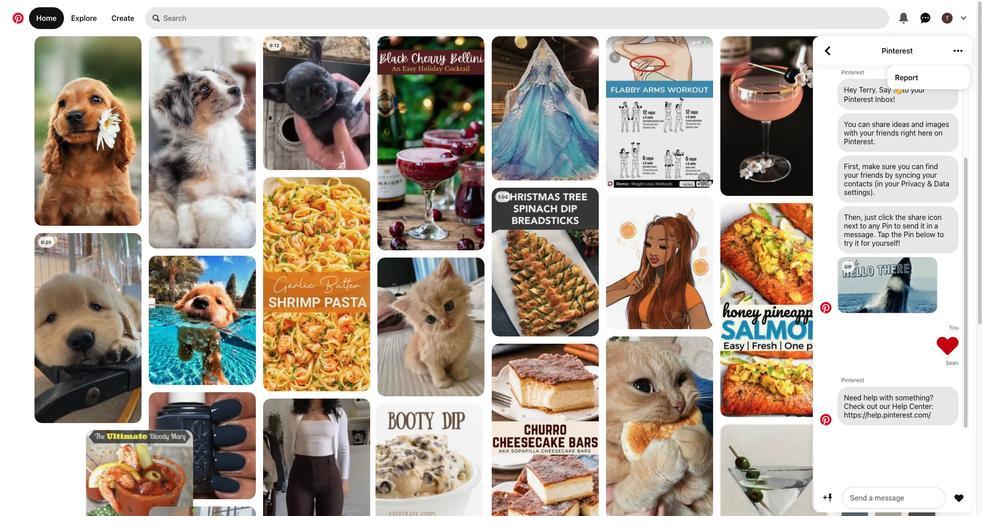 Task type: vqa. For each thing, say whether or not it's contained in the screenshot.
first Notifications image from the left
no



Task type: describe. For each thing, give the bounding box(es) containing it.
this may contain: a small dog sitting on the floor looking up image
[[149, 36, 256, 249]]

click
[[879, 213, 894, 221]]

a
[[935, 221, 938, 230]]

this contains an image of: healthy smoothies image
[[835, 156, 942, 346]]

hey
[[844, 86, 857, 94]]

friends inside you can share ideas and images with your friends right here on pinterest.
[[876, 128, 899, 137]]

this may contain: an oil painting of a martini glass with olives image
[[721, 425, 828, 516]]

check
[[844, 402, 865, 411]]

terry.
[[859, 86, 878, 94]]

1 vertical spatial it
[[855, 239, 859, 247]]

below
[[916, 230, 936, 239]]

pinterest up need
[[842, 377, 864, 383]]

pinterest inside hey terry. say 👋 to your pinterest inbox!
[[844, 95, 874, 103]]

then,
[[844, 213, 863, 221]]

here
[[918, 128, 933, 137]]

by
[[885, 171, 893, 179]]

on
[[935, 128, 943, 137]]

this contains an image of: cute office outfit image
[[263, 399, 370, 516]]

your right (in
[[885, 179, 900, 188]]

hey terry. say 👋 to your pinterest inbox!
[[844, 86, 926, 103]]

pinterest image
[[820, 414, 832, 426]]

search icon image
[[153, 15, 160, 22]]

report button
[[895, 73, 962, 82]]

sure
[[882, 162, 896, 171]]

in
[[927, 221, 933, 230]]

this may contain: a drawing of a woman with long red hair and oranges in the background, she is holding her hand up to her ear image
[[606, 196, 713, 329]]

this may contain: a golden retriever swimming in a pool with his head above the water's surface image
[[149, 256, 256, 385]]

create link
[[104, 7, 142, 29]]

this contains an image of: the ultimate bloody mary recipe image
[[34, 431, 142, 516]]

you
[[898, 162, 910, 171]]

this may contain: a small kitten sitting on top of a bed image
[[378, 258, 485, 397]]

say
[[879, 86, 891, 94]]

this contains an image of: 20 nail colors to rock this fall & winter image
[[149, 393, 256, 500]]

this may contain: a poster showing how to do an arm workout image
[[606, 36, 713, 189]]

first,
[[844, 162, 861, 171]]

0 vertical spatial it
[[921, 221, 925, 230]]

to left 'send'
[[894, 221, 901, 230]]

this may contain: the pink cherry blossom margarita cocktail is served in a coupe glass with an olive garnish image
[[721, 36, 828, 197]]

out
[[867, 402, 878, 411]]

help
[[892, 402, 908, 411]]

help
[[864, 393, 878, 402]]

(in
[[875, 179, 883, 188]]

this may contain: an orange cat is chewing on a stuffed animal with it's paw in its mouth image
[[606, 337, 713, 516]]

pinterest image
[[820, 302, 832, 314]]

images
[[926, 120, 949, 128]]

privacy
[[901, 179, 925, 188]]

message.
[[844, 230, 876, 239]]

Send a message text field
[[849, 493, 938, 503]]

this may contain: several pieces of cheesecake bars stacked on top of each other image
[[492, 344, 599, 516]]

this may contain: salmon with lemon and pineapple salsa on top is shown in two different photos, one has image
[[721, 203, 828, 417]]

1 vertical spatial the
[[892, 230, 902, 239]]

for
[[861, 239, 870, 247]]

this may contain: a close up of a dog laying on a chair image
[[34, 233, 142, 423]]

center:
[[910, 402, 934, 411]]

you for you can share ideas and images with your friends right here on pinterest.
[[844, 120, 857, 128]]

your right syncing at the top right of page
[[923, 171, 937, 179]]

0 horizontal spatial pin
[[882, 221, 893, 230]]

and
[[912, 120, 924, 128]]

1 horizontal spatial pin
[[904, 230, 914, 239]]

your inside hey terry. say 👋 to your pinterest inbox!
[[911, 86, 926, 94]]

👋
[[893, 86, 901, 94]]

this may contain: two cats standing on their hind legs in the middle of a bed and one cat is looking at another cat image
[[149, 507, 256, 516]]

report
[[895, 73, 919, 82]]

pinterest up report on the right
[[882, 47, 913, 55]]



Task type: locate. For each thing, give the bounding box(es) containing it.
pinterest link
[[882, 47, 913, 55]]

0 vertical spatial you
[[844, 120, 857, 128]]

1 vertical spatial share
[[908, 213, 926, 221]]

0 vertical spatial share
[[872, 120, 890, 128]]

it right 'try'
[[855, 239, 859, 247]]

it left 'in'
[[921, 221, 925, 230]]

make
[[863, 162, 880, 171]]

0 horizontal spatial share
[[872, 120, 890, 128]]

it
[[921, 221, 925, 230], [855, 239, 859, 247]]

inbox!
[[875, 95, 895, 103]]

Search text field
[[163, 7, 889, 29]]

just
[[865, 213, 877, 221]]

explore link
[[64, 7, 104, 29]]

1 vertical spatial can
[[912, 162, 924, 171]]

with up first,
[[844, 128, 858, 137]]

this may contain: a bowl filled with chocolate chips and marshmallow fluff image
[[378, 404, 485, 516]]

can
[[858, 120, 870, 128], [912, 162, 924, 171]]

need help with something? check out our help center: https://help.pinterest.com/
[[844, 393, 934, 419]]

you for you
[[949, 324, 959, 331]]

something?
[[895, 393, 934, 402]]

&
[[927, 179, 932, 188]]

you
[[844, 120, 857, 128], [949, 324, 959, 331]]

1 vertical spatial with
[[880, 393, 894, 402]]

0 horizontal spatial it
[[855, 239, 859, 247]]

0 horizontal spatial can
[[858, 120, 870, 128]]

seen
[[946, 360, 959, 366]]

our
[[880, 402, 891, 411]]

send
[[903, 221, 919, 230]]

your inside you can share ideas and images with your friends right here on pinterest.
[[860, 128, 874, 137]]

next
[[844, 221, 858, 230]]

first, make sure you can find your friends by syncing your contacts (in your privacy & data settings).
[[844, 162, 950, 196]]

any
[[869, 221, 880, 230]]

can inside first, make sure you can find your friends by syncing your contacts (in your privacy & data settings).
[[912, 162, 924, 171]]

your
[[911, 86, 926, 94], [860, 128, 874, 137], [844, 171, 859, 179], [923, 171, 937, 179], [885, 179, 900, 188]]

home
[[36, 14, 57, 22]]

share left ideas
[[872, 120, 890, 128]]

data
[[934, 179, 950, 188]]

your up make
[[860, 128, 874, 137]]

with right 'help'
[[880, 393, 894, 402]]

create
[[111, 14, 134, 22]]

https://help.pinterest.com/
[[844, 411, 931, 419]]

yourself!
[[872, 239, 901, 247]]

friends inside first, make sure you can find your friends by syncing your contacts (in your privacy & data settings).
[[861, 171, 884, 179]]

0 vertical spatial friends
[[876, 128, 899, 137]]

1 horizontal spatial you
[[949, 324, 959, 331]]

this may contain: a brown dog with a white flower in its mouth image
[[34, 36, 142, 227]]

pinterest up hey on the right top of the page
[[842, 69, 864, 75]]

share inside then, just click the share icon next to any pin to send it in a message. tap the pin below to try it for yourself!
[[908, 213, 926, 221]]

icon
[[928, 213, 942, 221]]

then, just click the share icon next to any pin to send it in a message. tap the pin below to try it for yourself!
[[844, 213, 944, 247]]

tap
[[878, 230, 890, 239]]

pin left below
[[904, 230, 914, 239]]

you inside you can share ideas and images with your friends right here on pinterest.
[[844, 120, 857, 128]]

1 vertical spatial friends
[[861, 171, 884, 179]]

terry turtle image
[[942, 13, 953, 24]]

https://help.pinterest.com/ link
[[844, 411, 952, 419]]

1 horizontal spatial share
[[908, 213, 926, 221]]

to inside hey terry. say 👋 to your pinterest inbox!
[[903, 86, 909, 94]]

0 horizontal spatial you
[[844, 120, 857, 128]]

this contains an image of: cos image
[[835, 36, 942, 148]]

the right tap
[[892, 230, 902, 239]]

to left any
[[860, 221, 867, 230]]

settings).
[[844, 188, 875, 196]]

list
[[0, 36, 977, 516]]

friends left by
[[861, 171, 884, 179]]

this may contain: black cherry bellini is an easy holiday cocktail that's perfect for the holidays image
[[378, 36, 485, 250]]

heart image
[[937, 334, 959, 356]]

syncing
[[895, 171, 921, 179]]

0 vertical spatial can
[[858, 120, 870, 128]]

your up settings).
[[844, 171, 859, 179]]

with inside you can share ideas and images with your friends right here on pinterest.
[[844, 128, 858, 137]]

right
[[901, 128, 916, 137]]

0 vertical spatial with
[[844, 128, 858, 137]]

the right click
[[896, 213, 906, 221]]

this may contain: the best golden living room paint color palettes for every room in your home, including image
[[835, 353, 942, 516]]

with inside the need help with something? check out our help center: https://help.pinterest.com/
[[880, 393, 894, 402]]

1 horizontal spatial can
[[912, 162, 924, 171]]

you up pinterest. on the top of the page
[[844, 120, 857, 128]]

this may contain: garlic butter shrimp pasta in a skillet image
[[263, 177, 370, 392]]

pinterest
[[882, 47, 913, 55], [842, 69, 864, 75], [844, 95, 874, 103], [842, 377, 864, 383]]

home link
[[29, 7, 64, 29]]

can right you
[[912, 162, 924, 171]]

share left 'in'
[[908, 213, 926, 221]]

1 horizontal spatial with
[[880, 393, 894, 402]]

try
[[844, 239, 853, 247]]

1 vertical spatial you
[[949, 324, 959, 331]]

you can share ideas and images with your friends right here on pinterest.
[[844, 120, 949, 146]]

this contains an image of: princess blue tulle long sleeve backless wedding dress image
[[492, 36, 599, 181]]

share
[[872, 120, 890, 128], [908, 213, 926, 221]]

need
[[844, 393, 862, 402]]

can up pinterest. on the top of the page
[[858, 120, 870, 128]]

you up heart icon
[[949, 324, 959, 331]]

with
[[844, 128, 858, 137], [880, 393, 894, 402]]

ideas
[[892, 120, 910, 128]]

pinterest down hey on the right top of the page
[[844, 95, 874, 103]]

0 vertical spatial the
[[896, 213, 906, 221]]

your down the report button
[[911, 86, 926, 94]]

0 horizontal spatial with
[[844, 128, 858, 137]]

main content
[[0, 0, 977, 516]]

pinterest.
[[844, 137, 876, 146]]

friends
[[876, 128, 899, 137], [861, 171, 884, 179]]

to right 👋
[[903, 86, 909, 94]]

send a cute gif to your friends and family! image
[[838, 258, 937, 313]]

share inside you can share ideas and images with your friends right here on pinterest.
[[872, 120, 890, 128]]

friends left "right"
[[876, 128, 899, 137]]

1 horizontal spatial it
[[921, 221, 925, 230]]

main content containing pinterest
[[0, 0, 977, 516]]

the
[[896, 213, 906, 221], [892, 230, 902, 239]]

can inside you can share ideas and images with your friends right here on pinterest.
[[858, 120, 870, 128]]

to
[[903, 86, 909, 94], [860, 221, 867, 230], [894, 221, 901, 230], [938, 230, 944, 239]]

explore
[[71, 14, 97, 22]]

contacts
[[844, 179, 873, 188]]

to right 'in'
[[938, 230, 944, 239]]

pin
[[882, 221, 893, 230], [904, 230, 914, 239]]

find
[[926, 162, 938, 171]]

pin right any
[[882, 221, 893, 230]]



